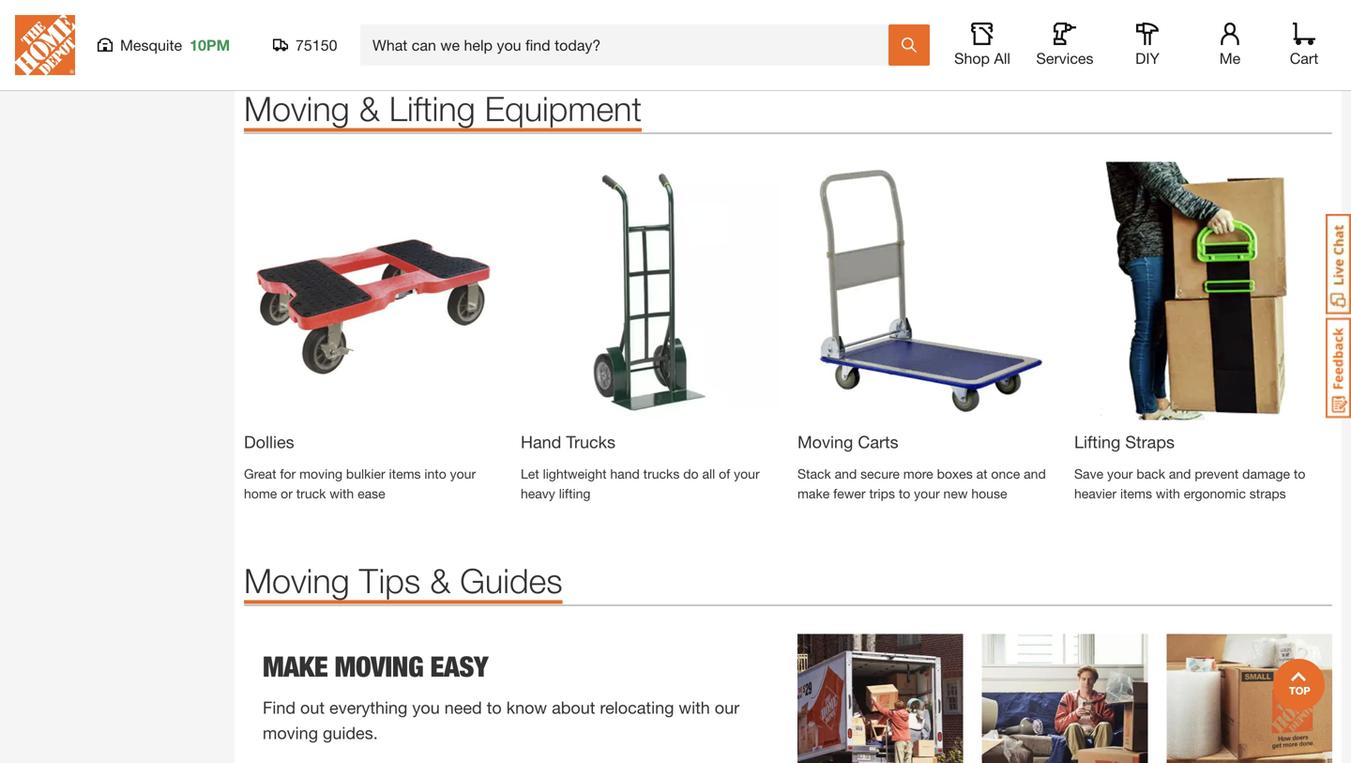 Task type: vqa. For each thing, say whether or not it's contained in the screenshot.
Bulkier
yes



Task type: locate. For each thing, give the bounding box(es) containing it.
about
[[552, 698, 596, 718]]

items inside save your back and prevent damage to heavier items with ergonomic straps
[[1121, 486, 1153, 501]]

services button
[[1035, 23, 1095, 68]]

to right damage
[[1294, 466, 1306, 482]]

your right into
[[450, 466, 476, 482]]

0 vertical spatial moving
[[300, 466, 343, 482]]

great
[[244, 466, 276, 482]]

trips
[[870, 486, 895, 501]]

and right back on the right
[[1169, 466, 1192, 482]]

new
[[944, 486, 968, 501]]

1 vertical spatial &
[[430, 561, 451, 600]]

moving up "truck"
[[300, 466, 343, 482]]

3 and from the left
[[1169, 466, 1192, 482]]

75150 button
[[273, 36, 338, 54]]

with down back on the right
[[1156, 486, 1181, 501]]

back
[[1137, 466, 1166, 482]]

cart
[[1290, 49, 1319, 67]]

moving carts
[[798, 432, 899, 452]]

out
[[300, 698, 325, 718]]

moving for moving tips & guides
[[244, 561, 350, 600]]

your down the more
[[914, 486, 940, 501]]

1 horizontal spatial to
[[899, 486, 911, 501]]

dollies
[[244, 432, 294, 452]]

0 horizontal spatial with
[[330, 486, 354, 501]]

straps
[[1250, 486, 1287, 501]]

tips
[[359, 561, 421, 600]]

stack and secure more boxes at once and make fewer trips to your new house
[[798, 466, 1046, 501]]

1 vertical spatial moving
[[263, 723, 318, 743]]

and
[[835, 466, 857, 482], [1024, 466, 1046, 482], [1169, 466, 1192, 482]]

items left into
[[389, 466, 421, 482]]

with for save your back and prevent damage to heavier items with ergonomic straps
[[1156, 486, 1181, 501]]

save your back and prevent damage to heavier items with ergonomic straps image
[[1075, 162, 1333, 420]]

home
[[244, 486, 277, 501]]

prevent
[[1195, 466, 1239, 482]]

3  image from the left
[[1167, 634, 1333, 763]]

1 vertical spatial lifting
[[1075, 432, 1121, 452]]

boxes
[[937, 466, 973, 482]]

once
[[992, 466, 1021, 482]]

0 vertical spatial moving
[[244, 88, 350, 128]]

0 vertical spatial to
[[1294, 466, 1306, 482]]

carts
[[858, 432, 899, 452]]

1 horizontal spatial with
[[679, 698, 710, 718]]

let
[[521, 466, 539, 482]]

to right the need
[[487, 698, 502, 718]]

with left "ease" on the bottom left
[[330, 486, 354, 501]]

lightweight
[[543, 466, 607, 482]]

stack
[[798, 466, 831, 482]]

moving
[[300, 466, 343, 482], [263, 723, 318, 743]]

to right 'trips'
[[899, 486, 911, 501]]

with inside 'find out everything you need to know about relocating with our moving guides.'
[[679, 698, 710, 718]]

diy
[[1136, 49, 1160, 67]]

1 horizontal spatial &
[[430, 561, 451, 600]]

me button
[[1201, 23, 1261, 68]]

your inside save your back and prevent damage to heavier items with ergonomic straps
[[1108, 466, 1133, 482]]

to
[[1294, 466, 1306, 482], [899, 486, 911, 501], [487, 698, 502, 718]]

make
[[263, 650, 328, 684]]

your
[[450, 466, 476, 482], [734, 466, 760, 482], [1108, 466, 1133, 482], [914, 486, 940, 501]]

with inside save your back and prevent damage to heavier items with ergonomic straps
[[1156, 486, 1181, 501]]

guides
[[460, 561, 563, 600]]

items down back on the right
[[1121, 486, 1153, 501]]

let lightweight hand trucks do all of your heavy lifting image
[[521, 162, 779, 420]]

2 horizontal spatial and
[[1169, 466, 1192, 482]]

0 vertical spatial lifting
[[389, 88, 476, 128]]

you
[[412, 698, 440, 718]]

find out everything you need to know about relocating with our moving guides.
[[263, 698, 740, 743]]

with
[[330, 486, 354, 501], [1156, 486, 1181, 501], [679, 698, 710, 718]]

1 vertical spatial moving
[[798, 432, 854, 452]]

2 horizontal spatial  image
[[1167, 634, 1333, 763]]

moving
[[244, 88, 350, 128], [798, 432, 854, 452], [244, 561, 350, 600]]

0 vertical spatial items
[[389, 466, 421, 482]]

0 horizontal spatial &
[[359, 88, 380, 128]]

at
[[977, 466, 988, 482]]

your left back on the right
[[1108, 466, 1133, 482]]

dollies image
[[244, 162, 502, 420]]

straps
[[1126, 432, 1175, 452]]

moving down find
[[263, 723, 318, 743]]

1 and from the left
[[835, 466, 857, 482]]

trucks
[[566, 432, 616, 452]]

2 horizontal spatial to
[[1294, 466, 1306, 482]]

more
[[904, 466, 934, 482]]

1  image from the left
[[798, 634, 964, 763]]

1 vertical spatial to
[[899, 486, 911, 501]]

&
[[359, 88, 380, 128], [430, 561, 451, 600]]

2 vertical spatial to
[[487, 698, 502, 718]]

your inside the stack and secure more boxes at once and make fewer trips to your new house
[[914, 486, 940, 501]]

bulkier
[[346, 466, 385, 482]]

0 vertical spatial &
[[359, 88, 380, 128]]

for
[[280, 466, 296, 482]]

0 horizontal spatial items
[[389, 466, 421, 482]]

and right once
[[1024, 466, 1046, 482]]

1 horizontal spatial items
[[1121, 486, 1153, 501]]

1 horizontal spatial and
[[1024, 466, 1046, 482]]

moving up stack
[[798, 432, 854, 452]]

2 horizontal spatial with
[[1156, 486, 1181, 501]]

moving down 75150 button
[[244, 88, 350, 128]]

me
[[1220, 49, 1241, 67]]

0 horizontal spatial  image
[[798, 634, 964, 763]]

1 horizontal spatial lifting
[[1075, 432, 1121, 452]]

your right of
[[734, 466, 760, 482]]

lifting
[[389, 88, 476, 128], [1075, 432, 1121, 452]]

with left our at bottom
[[679, 698, 710, 718]]

and up fewer
[[835, 466, 857, 482]]

to inside save your back and prevent damage to heavier items with ergonomic straps
[[1294, 466, 1306, 482]]

1 vertical spatial items
[[1121, 486, 1153, 501]]

house
[[972, 486, 1008, 501]]

0 horizontal spatial and
[[835, 466, 857, 482]]

2 vertical spatial moving
[[244, 561, 350, 600]]

items
[[389, 466, 421, 482], [1121, 486, 1153, 501]]

1 horizontal spatial  image
[[982, 634, 1148, 763]]

What can we help you find today? search field
[[373, 25, 888, 65]]

0 horizontal spatial to
[[487, 698, 502, 718]]

do
[[684, 466, 699, 482]]

moving up make
[[244, 561, 350, 600]]

 image
[[798, 634, 964, 763], [982, 634, 1148, 763], [1167, 634, 1333, 763]]



Task type: describe. For each thing, give the bounding box(es) containing it.
know
[[507, 698, 547, 718]]

your inside let lightweight hand trucks do all of your heavy lifting
[[734, 466, 760, 482]]

moving tips & guides
[[244, 561, 563, 600]]

your inside great for moving bulkier items into your home or truck with ease
[[450, 466, 476, 482]]

mesquite
[[120, 36, 182, 54]]

find out everything you need to know about relocating with our moving guides. link
[[263, 695, 760, 763]]

items inside great for moving bulkier items into your home or truck with ease
[[389, 466, 421, 482]]

need
[[445, 698, 482, 718]]

all
[[703, 466, 715, 482]]

with inside great for moving bulkier items into your home or truck with ease
[[330, 486, 354, 501]]

make moving easy
[[263, 650, 488, 684]]

heavy
[[521, 486, 556, 501]]

our
[[715, 698, 740, 718]]

moving inside great for moving bulkier items into your home or truck with ease
[[300, 466, 343, 482]]

shop all button
[[953, 23, 1013, 68]]

with for find out everything you need to know about relocating with our moving guides.
[[679, 698, 710, 718]]

great for moving bulkier items into your home or truck with ease
[[244, 466, 476, 501]]

everything
[[329, 698, 408, 718]]

ergonomic
[[1184, 486, 1246, 501]]

mesquite 10pm
[[120, 36, 230, 54]]

live chat image
[[1326, 214, 1352, 314]]

feedback link image
[[1326, 317, 1352, 419]]

hand trucks
[[521, 432, 616, 452]]

hand
[[611, 466, 640, 482]]

equipment
[[485, 88, 642, 128]]

save your back and prevent damage to heavier items with ergonomic straps
[[1075, 466, 1306, 501]]

stack and secure more boxes at once and make fewer trips to your new house image
[[798, 162, 1056, 420]]

and inside save your back and prevent damage to heavier items with ergonomic straps
[[1169, 466, 1192, 482]]

all
[[994, 49, 1011, 67]]

moving inside 'find out everything you need to know about relocating with our moving guides.'
[[263, 723, 318, 743]]

relocating
[[600, 698, 674, 718]]

shop all
[[955, 49, 1011, 67]]

trucks
[[644, 466, 680, 482]]

2 and from the left
[[1024, 466, 1046, 482]]

make moving easy link
[[263, 650, 760, 695]]

secure
[[861, 466, 900, 482]]

lifting
[[559, 486, 591, 501]]

75150
[[296, 36, 337, 54]]

moving
[[335, 650, 424, 684]]

make
[[798, 486, 830, 501]]

fewer
[[834, 486, 866, 501]]

lifting straps
[[1075, 432, 1175, 452]]

moving for moving carts
[[798, 432, 854, 452]]

moving & lifting equipment
[[244, 88, 642, 128]]

0 horizontal spatial lifting
[[389, 88, 476, 128]]

truck
[[296, 486, 326, 501]]

save
[[1075, 466, 1104, 482]]

10pm
[[190, 36, 230, 54]]

the home depot logo image
[[15, 15, 75, 75]]

easy
[[430, 650, 488, 684]]

shop
[[955, 49, 990, 67]]

ease
[[358, 486, 385, 501]]

cart link
[[1284, 23, 1325, 68]]

diy button
[[1118, 23, 1178, 68]]

find
[[263, 698, 296, 718]]

guides.
[[323, 723, 378, 743]]

2  image from the left
[[982, 634, 1148, 763]]

to inside the stack and secure more boxes at once and make fewer trips to your new house
[[899, 486, 911, 501]]

or
[[281, 486, 293, 501]]

moving for moving & lifting equipment
[[244, 88, 350, 128]]

to inside 'find out everything you need to know about relocating with our moving guides.'
[[487, 698, 502, 718]]

damage
[[1243, 466, 1291, 482]]

hand
[[521, 432, 562, 452]]

let lightweight hand trucks do all of your heavy lifting
[[521, 466, 760, 501]]

into
[[425, 466, 447, 482]]

services
[[1037, 49, 1094, 67]]

of
[[719, 466, 731, 482]]

heavier
[[1075, 486, 1117, 501]]



